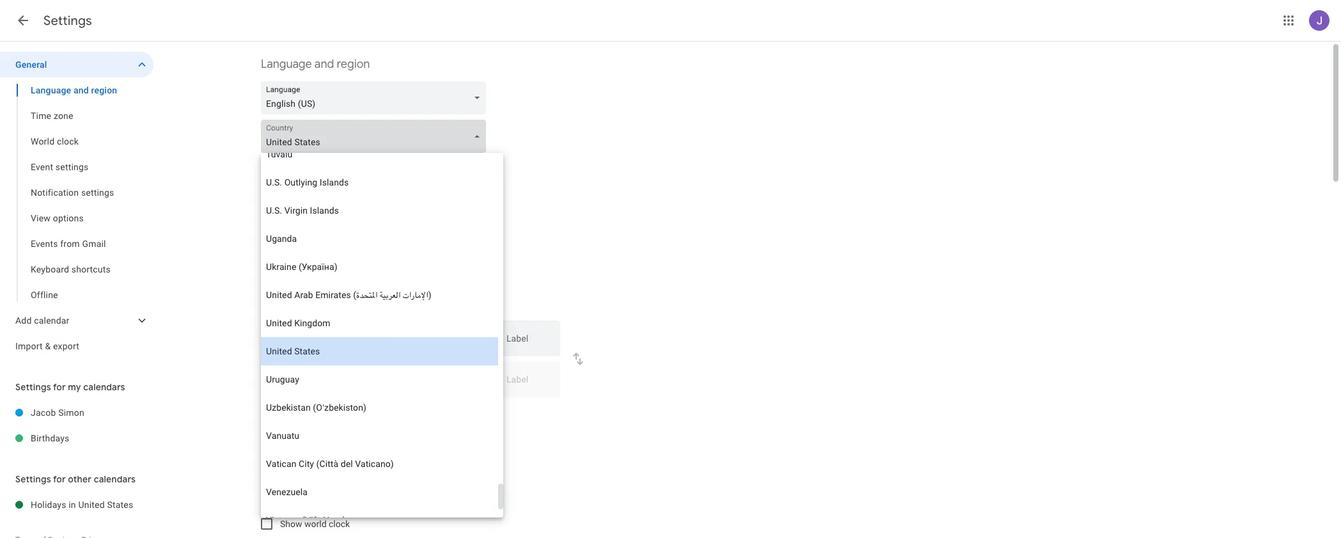 Task type: vqa. For each thing, say whether or not it's contained in the screenshot.
Show
yes



Task type: locate. For each thing, give the bounding box(es) containing it.
my right update
[[337, 408, 349, 418]]

clock
[[57, 136, 79, 147], [294, 492, 322, 507], [329, 519, 350, 529]]

0 horizontal spatial clock
[[57, 136, 79, 147]]

1 vertical spatial time
[[384, 408, 402, 418]]

0 horizontal spatial language and region
[[31, 85, 117, 95]]

0 vertical spatial and
[[315, 57, 334, 72]]

1 horizontal spatial and
[[315, 57, 334, 72]]

for
[[53, 381, 66, 393], [53, 473, 66, 485]]

world clock up "show"
[[261, 492, 322, 507]]

zone
[[54, 111, 73, 121], [289, 273, 314, 288], [375, 300, 394, 310], [404, 408, 423, 418]]

calendars for settings for my calendars
[[83, 381, 125, 393]]

vietnam (việt nam) option
[[261, 506, 498, 534]]

world
[[305, 519, 327, 529]]

for left other at bottom left
[[53, 473, 66, 485]]

import & export
[[15, 341, 79, 351]]

to
[[297, 408, 305, 418], [425, 408, 433, 418]]

uganda option
[[261, 225, 498, 253]]

for up jacob simon
[[53, 381, 66, 393]]

0 vertical spatial time
[[355, 300, 373, 310]]

settings for my calendars
[[15, 381, 125, 393]]

0 vertical spatial settings
[[44, 13, 92, 29]]

region
[[337, 57, 370, 72], [91, 85, 117, 95]]

1 vertical spatial time zone
[[261, 273, 314, 288]]

1 horizontal spatial time
[[261, 273, 286, 288]]

notification settings
[[31, 187, 114, 198]]

world
[[31, 136, 55, 147], [261, 492, 292, 507]]

settings right go back icon
[[44, 13, 92, 29]]

0 vertical spatial for
[[53, 381, 66, 393]]

holidays in united states
[[31, 500, 133, 510]]

tree containing general
[[0, 52, 154, 359]]

settings
[[44, 13, 92, 29], [15, 381, 51, 393], [15, 473, 51, 485]]

1 vertical spatial language
[[31, 85, 71, 95]]

0 vertical spatial region
[[337, 57, 370, 72]]

world clock up event settings
[[31, 136, 79, 147]]

1 horizontal spatial world
[[261, 492, 292, 507]]

1 vertical spatial settings
[[81, 187, 114, 198]]

0 vertical spatial calendars
[[83, 381, 125, 393]]

0 horizontal spatial world
[[31, 136, 55, 147]]

to left current
[[425, 408, 433, 418]]

time zone up event settings
[[31, 111, 73, 121]]

keyboard shortcuts
[[31, 264, 111, 274]]

united
[[78, 500, 105, 510]]

1 vertical spatial world
[[261, 492, 292, 507]]

united states option
[[261, 337, 498, 365]]

settings up holidays
[[15, 473, 51, 485]]

for for my
[[53, 381, 66, 393]]

time right primary in the left bottom of the page
[[384, 408, 402, 418]]

1 vertical spatial settings
[[15, 381, 51, 393]]

my up jacob simon tree item
[[68, 381, 81, 393]]

0 horizontal spatial time
[[31, 111, 51, 121]]

2 for from the top
[[53, 473, 66, 485]]

&
[[45, 341, 51, 351]]

calendars
[[83, 381, 125, 393], [94, 473, 136, 485]]

0 horizontal spatial time
[[355, 300, 373, 310]]

1 horizontal spatial language
[[261, 57, 312, 72]]

time up display
[[261, 273, 286, 288]]

0 horizontal spatial to
[[297, 408, 305, 418]]

0 vertical spatial language
[[261, 57, 312, 72]]

holidays
[[31, 500, 66, 510]]

view
[[31, 213, 51, 223]]

general tree item
[[0, 52, 154, 77]]

google
[[340, 434, 364, 443]]

1 vertical spatial clock
[[294, 492, 322, 507]]

1 horizontal spatial time zone
[[261, 273, 314, 288]]

to right 'ask'
[[297, 408, 305, 418]]

world up event in the top left of the page
[[31, 136, 55, 147]]

0 horizontal spatial and
[[74, 85, 89, 95]]

zone up display
[[289, 273, 314, 288]]

calendars up states
[[94, 473, 136, 485]]

and
[[315, 57, 334, 72], [74, 85, 89, 95]]

1 horizontal spatial clock
[[294, 492, 322, 507]]

0 horizontal spatial time zone
[[31, 111, 73, 121]]

keyboard
[[31, 264, 69, 274]]

language and region
[[261, 57, 370, 72], [31, 85, 117, 95]]

group
[[0, 77, 154, 308]]

simon
[[58, 408, 84, 418]]

time right the secondary
[[355, 300, 373, 310]]

export
[[53, 341, 79, 351]]

1 to from the left
[[297, 408, 305, 418]]

go back image
[[15, 13, 31, 28]]

tree
[[0, 52, 154, 359]]

1 vertical spatial and
[[74, 85, 89, 95]]

time zone
[[31, 111, 73, 121], [261, 273, 314, 288]]

zone up event settings
[[54, 111, 73, 121]]

0 vertical spatial settings
[[56, 162, 89, 172]]

1 for from the top
[[53, 381, 66, 393]]

birthdays
[[31, 433, 69, 443]]

1 vertical spatial language and region
[[31, 85, 117, 95]]

1 vertical spatial for
[[53, 473, 66, 485]]

settings up notification settings at the left top
[[56, 162, 89, 172]]

settings up jacob
[[15, 381, 51, 393]]

0 vertical spatial my
[[68, 381, 81, 393]]

u.s. virgin islands option
[[261, 196, 498, 225]]

1 horizontal spatial time
[[384, 408, 402, 418]]

None field
[[261, 81, 491, 115], [261, 120, 491, 153], [261, 81, 491, 115], [261, 120, 491, 153]]

world up "show"
[[261, 492, 292, 507]]

0 vertical spatial clock
[[57, 136, 79, 147]]

calendars up jacob simon tree item
[[83, 381, 125, 393]]

show
[[280, 519, 302, 529]]

time up event in the top left of the page
[[31, 111, 51, 121]]

ukraine (україна) option
[[261, 253, 498, 281]]

zone inside "group"
[[54, 111, 73, 121]]

time
[[355, 300, 373, 310], [384, 408, 402, 418]]

0 vertical spatial world clock
[[31, 136, 79, 147]]

offline
[[31, 290, 58, 300]]

1 horizontal spatial to
[[425, 408, 433, 418]]

time zone up display
[[261, 273, 314, 288]]

language
[[261, 57, 312, 72], [31, 85, 71, 95]]

holidays in united states tree item
[[0, 492, 154, 518]]

1 vertical spatial my
[[337, 408, 349, 418]]

1 vertical spatial calendars
[[94, 473, 136, 485]]

zone down ukraine (україна) option at the left
[[375, 300, 394, 310]]

1 horizontal spatial my
[[337, 408, 349, 418]]

ask to update my primary time zone to current location
[[280, 408, 498, 418]]

1 horizontal spatial language and region
[[261, 57, 370, 72]]

time
[[31, 111, 51, 121], [261, 273, 286, 288]]

clock up event settings
[[57, 136, 79, 147]]

1 horizontal spatial world clock
[[261, 492, 322, 507]]

0 vertical spatial time zone
[[31, 111, 73, 121]]

0 horizontal spatial region
[[91, 85, 117, 95]]

clock right the world
[[329, 519, 350, 529]]

birthdays tree item
[[0, 425, 154, 451]]

tuvalu option
[[261, 140, 498, 168]]

clock up show world clock
[[294, 492, 322, 507]]

other
[[68, 473, 92, 485]]

2 vertical spatial settings
[[15, 473, 51, 485]]

1 vertical spatial region
[[91, 85, 117, 95]]

2 horizontal spatial clock
[[329, 519, 350, 529]]

how
[[323, 434, 338, 443]]

calendar
[[34, 315, 69, 326]]

settings
[[56, 162, 89, 172], [81, 187, 114, 198]]

world clock
[[31, 136, 79, 147], [261, 492, 322, 507]]

settings up options
[[81, 187, 114, 198]]

my
[[68, 381, 81, 393], [337, 408, 349, 418]]

jacob simon tree item
[[0, 400, 154, 425]]

calendar
[[366, 434, 396, 443]]

0 horizontal spatial my
[[68, 381, 81, 393]]



Task type: describe. For each thing, give the bounding box(es) containing it.
current
[[436, 408, 464, 418]]

secondary
[[311, 300, 353, 310]]

learn
[[261, 434, 280, 443]]

Label for primary time zone. text field
[[507, 334, 550, 352]]

language and region inside "group"
[[31, 85, 117, 95]]

in
[[69, 500, 76, 510]]

event
[[31, 162, 53, 172]]

primary
[[352, 408, 382, 418]]

Label for secondary time zone. text field
[[507, 375, 550, 393]]

from
[[60, 239, 80, 249]]

uzbekistan (oʻzbekiston) option
[[261, 393, 498, 422]]

view options
[[31, 213, 84, 223]]

display
[[280, 300, 309, 310]]

1 vertical spatial world clock
[[261, 492, 322, 507]]

import
[[15, 341, 43, 351]]

about
[[302, 434, 321, 443]]

2 vertical spatial clock
[[329, 519, 350, 529]]

calendars for settings for other calendars
[[94, 473, 136, 485]]

shortcuts
[[72, 264, 111, 274]]

venezuela option
[[261, 478, 498, 506]]

settings for my calendars tree
[[0, 400, 154, 451]]

location
[[466, 408, 498, 418]]

time zone inside "group"
[[31, 111, 73, 121]]

and inside "group"
[[74, 85, 89, 95]]

notification
[[31, 187, 79, 198]]

learn more about how google calendar works across
[[261, 434, 445, 443]]

settings for settings for my calendars
[[15, 381, 51, 393]]

display secondary time zone
[[280, 300, 394, 310]]

event settings
[[31, 162, 89, 172]]

settings for settings for other calendars
[[15, 473, 51, 485]]

uruguay option
[[261, 365, 498, 393]]

settings for notification settings
[[81, 187, 114, 198]]

settings heading
[[44, 13, 92, 29]]

0 vertical spatial language and region
[[261, 57, 370, 72]]

gmail
[[82, 239, 106, 249]]

birthdays link
[[31, 425, 154, 451]]

1 vertical spatial time
[[261, 273, 286, 288]]

events from gmail
[[31, 239, 106, 249]]

update
[[308, 408, 335, 418]]

add calendar
[[15, 315, 69, 326]]

for for other
[[53, 473, 66, 485]]

region inside "group"
[[91, 85, 117, 95]]

events
[[31, 239, 58, 249]]

0 horizontal spatial language
[[31, 85, 71, 95]]

0 vertical spatial time
[[31, 111, 51, 121]]

options
[[53, 213, 84, 223]]

united kingdom option
[[261, 309, 498, 337]]

ask
[[280, 408, 295, 418]]

2 to from the left
[[425, 408, 433, 418]]

add
[[15, 315, 32, 326]]

united arab emirates (‫الإمارات العربية المتحدة‬‎) option
[[261, 281, 498, 309]]

settings for other calendars
[[15, 473, 136, 485]]

1 horizontal spatial region
[[337, 57, 370, 72]]

states
[[107, 500, 133, 510]]

vatican city (città del vaticano) option
[[261, 450, 498, 478]]

vanuatu option
[[261, 422, 498, 450]]

0 horizontal spatial world clock
[[31, 136, 79, 147]]

settings for settings
[[44, 13, 92, 29]]

jacob simon
[[31, 408, 84, 418]]

across
[[420, 434, 444, 443]]

more
[[282, 434, 300, 443]]

group containing language and region
[[0, 77, 154, 308]]

0 vertical spatial world
[[31, 136, 55, 147]]

settings for event settings
[[56, 162, 89, 172]]

works
[[398, 434, 419, 443]]

jacob
[[31, 408, 56, 418]]

show world clock
[[280, 519, 350, 529]]

clock inside "group"
[[57, 136, 79, 147]]

u.s. outlying islands option
[[261, 168, 498, 196]]

zone up works
[[404, 408, 423, 418]]

general
[[15, 59, 47, 70]]

holidays in united states link
[[31, 492, 154, 518]]



